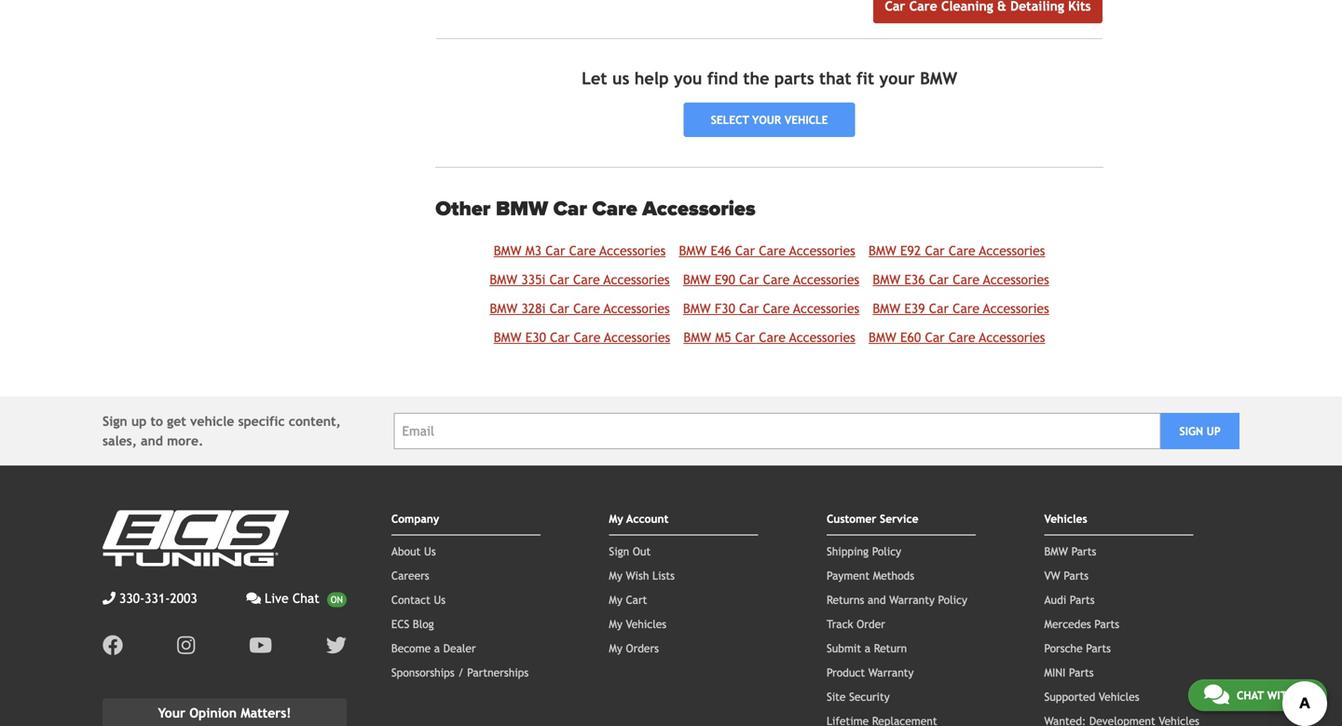 Task type: describe. For each thing, give the bounding box(es) containing it.
parts for audi parts
[[1070, 593, 1095, 606]]

ecs blog
[[391, 618, 434, 631]]

care for e92
[[949, 243, 976, 258]]

shipping
[[827, 545, 869, 558]]

sign out
[[609, 545, 651, 558]]

opinion
[[189, 706, 237, 721]]

care for e36
[[953, 272, 980, 287]]

sign up button
[[1161, 413, 1240, 449]]

car for e90
[[739, 272, 759, 287]]

us for contact us
[[434, 593, 446, 606]]

care for m5
[[759, 330, 786, 345]]

sign up to get vehicle specific content, sales, and more.
[[103, 414, 341, 448]]

bmw for bmw parts
[[1045, 545, 1068, 558]]

service
[[880, 512, 919, 525]]

0 vertical spatial vehicles
[[1045, 512, 1088, 525]]

parts for vw parts
[[1064, 569, 1089, 582]]

sign for sign out
[[609, 545, 629, 558]]

order
[[857, 618, 885, 631]]

customer service
[[827, 512, 919, 525]]

Email email field
[[394, 413, 1161, 449]]

that
[[819, 68, 852, 88]]

vehicles for supported vehicles
[[1099, 690, 1140, 703]]

porsche parts link
[[1045, 642, 1111, 655]]

bmw up m3
[[496, 197, 548, 222]]

car for e36
[[929, 272, 949, 287]]

care for e60
[[949, 330, 976, 345]]

accessories for other bmw car care accessories
[[643, 197, 756, 222]]

content,
[[289, 414, 341, 429]]

bmw e92 car care accessories link
[[869, 243, 1045, 258]]

product warranty link
[[827, 666, 914, 679]]

select your vehicle button
[[684, 103, 855, 137]]

your opinion matters!
[[158, 706, 291, 721]]

bmw e60 car care accessories link
[[869, 330, 1045, 345]]

m3
[[526, 243, 542, 258]]

and inside sign up to get vehicle specific content, sales, and more.
[[141, 433, 163, 448]]

with
[[1268, 689, 1295, 702]]

car for e92
[[925, 243, 945, 258]]

contact us
[[391, 593, 446, 606]]

product warranty
[[827, 666, 914, 679]]

bmw e36 car care accessories link
[[873, 272, 1050, 287]]

bmw for bmw e39 car care accessories
[[873, 301, 901, 316]]

audi
[[1045, 593, 1067, 606]]

contact
[[391, 593, 431, 606]]

bmw e92 car care accessories
[[869, 243, 1045, 258]]

accessories for bmw m5 car care accessories
[[790, 330, 856, 345]]

to
[[151, 414, 163, 429]]

bmw for bmw e46 car care accessories
[[679, 243, 707, 258]]

bmw for bmw f30 car care accessories
[[683, 301, 711, 316]]

e36
[[905, 272, 925, 287]]

car for 328i
[[550, 301, 569, 316]]

care for bmw
[[592, 197, 637, 222]]

bmw e46 car care accessories
[[679, 243, 856, 258]]

mercedes parts
[[1045, 618, 1120, 631]]

1 horizontal spatial chat
[[1237, 689, 1264, 702]]

care for e90
[[763, 272, 790, 287]]

us
[[612, 68, 630, 88]]

330-331-2003
[[119, 591, 197, 606]]

chat with us
[[1237, 689, 1312, 702]]

car for bmw
[[553, 197, 587, 222]]

payment methods
[[827, 569, 915, 582]]

sponsorships
[[391, 666, 455, 679]]

site security link
[[827, 690, 890, 703]]

ecs tuning image
[[103, 510, 289, 566]]

site
[[827, 690, 846, 703]]

supported vehicles link
[[1045, 690, 1140, 703]]

other bmw car care accessories
[[436, 197, 756, 222]]

select
[[711, 113, 749, 126]]

my for my wish lists
[[609, 569, 623, 582]]

parts for bmw parts
[[1072, 545, 1097, 558]]

bmw e39 car care accessories link
[[873, 301, 1049, 316]]

let us help you find the parts that fit your     bmw
[[582, 68, 958, 88]]

customer
[[827, 512, 877, 525]]

supported vehicles
[[1045, 690, 1140, 703]]

328i
[[522, 301, 546, 316]]

orders
[[626, 642, 659, 655]]

bmw e90 car care accessories link
[[683, 272, 860, 287]]

bmw for bmw e36 car care accessories
[[873, 272, 901, 287]]

your inside button
[[752, 113, 781, 126]]

out
[[633, 545, 651, 558]]

mercedes parts link
[[1045, 618, 1120, 631]]

bmw e36 car care accessories
[[873, 272, 1050, 287]]

about us
[[391, 545, 436, 558]]

account
[[627, 512, 669, 525]]

dealer
[[443, 642, 476, 655]]

specific
[[238, 414, 285, 429]]

porsche parts
[[1045, 642, 1111, 655]]

bmw for bmw e60 car care accessories
[[869, 330, 897, 345]]

live
[[265, 591, 289, 606]]

accessories for bmw 335i car care accessories
[[604, 272, 670, 287]]

care for e46
[[759, 243, 786, 258]]

1 horizontal spatial policy
[[938, 593, 968, 606]]

0 vertical spatial policy
[[872, 545, 902, 558]]

comments image for live
[[246, 592, 261, 605]]

bmw e46 car care accessories link
[[679, 243, 856, 258]]

blog
[[413, 618, 434, 631]]

a for submit
[[865, 642, 871, 655]]

a for become
[[434, 642, 440, 655]]

330-331-2003 link
[[103, 589, 197, 608]]

care for f30
[[763, 301, 790, 316]]

careers link
[[391, 569, 429, 582]]

comments image for chat
[[1204, 683, 1230, 706]]

1 vertical spatial warranty
[[869, 666, 914, 679]]

parts for mini parts
[[1069, 666, 1094, 679]]

bmw e30 car care accessories
[[494, 330, 670, 345]]

2003
[[170, 591, 197, 606]]

become
[[391, 642, 431, 655]]

m5
[[715, 330, 731, 345]]

fit
[[857, 68, 875, 88]]

sign for sign up to get vehicle specific content, sales, and more.
[[103, 414, 127, 429]]

lists
[[653, 569, 675, 582]]

e92
[[901, 243, 921, 258]]

parts for mercedes parts
[[1095, 618, 1120, 631]]

bmw for bmw e30 car care accessories
[[494, 330, 522, 345]]

facebook logo image
[[103, 635, 123, 656]]

car for m5
[[735, 330, 755, 345]]

e30
[[526, 330, 546, 345]]

security
[[849, 690, 890, 703]]

company
[[391, 512, 439, 525]]

330-
[[119, 591, 145, 606]]

care for e30
[[574, 330, 601, 345]]

car for e60
[[925, 330, 945, 345]]



Task type: vqa. For each thing, say whether or not it's contained in the screenshot.
2003
yes



Task type: locate. For each thing, give the bounding box(es) containing it.
0 horizontal spatial and
[[141, 433, 163, 448]]

live chat
[[265, 591, 320, 606]]

bmw right fit
[[920, 68, 958, 88]]

my wish lists
[[609, 569, 675, 582]]

sign inside button
[[1180, 425, 1204, 438]]

0 vertical spatial and
[[141, 433, 163, 448]]

0 vertical spatial chat
[[293, 591, 320, 606]]

car right e46 at the top right
[[735, 243, 755, 258]]

comments image inside live chat link
[[246, 592, 261, 605]]

car for 335i
[[550, 272, 569, 287]]

vehicles for my vehicles
[[626, 618, 667, 631]]

accessories up e46 at the top right
[[643, 197, 756, 222]]

bmw f30 car care accessories
[[683, 301, 860, 316]]

sign inside sign up to get vehicle specific content, sales, and more.
[[103, 414, 127, 429]]

0 horizontal spatial policy
[[872, 545, 902, 558]]

1 my from the top
[[609, 512, 623, 525]]

up inside sign up to get vehicle specific content, sales, and more.
[[131, 414, 147, 429]]

let
[[582, 68, 607, 88]]

my for my account
[[609, 512, 623, 525]]

car right e30
[[550, 330, 570, 345]]

my cart link
[[609, 593, 647, 606]]

policy
[[872, 545, 902, 558], [938, 593, 968, 606]]

1 vertical spatial vehicles
[[626, 618, 667, 631]]

chat with us link
[[1189, 680, 1328, 711]]

sign up
[[1180, 425, 1221, 438]]

accessories for bmw e90 car care accessories
[[794, 272, 860, 287]]

accessories for bmw m3 car care accessories
[[600, 243, 666, 258]]

bmw for bmw 335i car care accessories
[[490, 272, 518, 287]]

5 my from the top
[[609, 642, 623, 655]]

car right "f30"
[[739, 301, 759, 316]]

1 horizontal spatial sign
[[609, 545, 629, 558]]

1 horizontal spatial up
[[1207, 425, 1221, 438]]

car right m3
[[546, 243, 565, 258]]

ecs
[[391, 618, 410, 631]]

accessories up bmw e30 car care accessories
[[604, 301, 670, 316]]

1 horizontal spatial and
[[868, 593, 886, 606]]

0 vertical spatial your
[[880, 68, 915, 88]]

my cart
[[609, 593, 647, 606]]

about
[[391, 545, 421, 558]]

/
[[458, 666, 464, 679]]

car up bmw m3 car care accessories
[[553, 197, 587, 222]]

mini parts
[[1045, 666, 1094, 679]]

2 a from the left
[[865, 642, 871, 655]]

comments image left live on the left of page
[[246, 592, 261, 605]]

returns and warranty policy
[[827, 593, 968, 606]]

2 vertical spatial vehicles
[[1099, 690, 1140, 703]]

2 horizontal spatial sign
[[1180, 425, 1204, 438]]

vehicle
[[785, 113, 828, 126]]

331-
[[145, 591, 170, 606]]

select your vehicle
[[711, 113, 828, 126]]

your right fit
[[880, 68, 915, 88]]

1 vertical spatial and
[[868, 593, 886, 606]]

the
[[743, 68, 770, 88]]

care down 'bmw e90 car care accessories'
[[763, 301, 790, 316]]

shipping policy
[[827, 545, 902, 558]]

warranty
[[890, 593, 935, 606], [869, 666, 914, 679]]

1 vertical spatial chat
[[1237, 689, 1264, 702]]

bmw left "f30"
[[683, 301, 711, 316]]

submit
[[827, 642, 862, 655]]

parts down mercedes parts
[[1086, 642, 1111, 655]]

care up bmw e36 car care accessories link
[[949, 243, 976, 258]]

parts
[[775, 68, 814, 88]]

audi parts link
[[1045, 593, 1095, 606]]

care down bmw 328i car care accessories
[[574, 330, 601, 345]]

bmw 335i car care accessories link
[[490, 272, 670, 287]]

bmw for bmw 328i car care accessories
[[490, 301, 518, 316]]

accessories up bmw 328i car care accessories link
[[604, 272, 670, 287]]

my left account
[[609, 512, 623, 525]]

my down my cart link at the bottom left
[[609, 618, 623, 631]]

payment methods link
[[827, 569, 915, 582]]

sales,
[[103, 433, 137, 448]]

my orders
[[609, 642, 659, 655]]

wish
[[626, 569, 649, 582]]

my for my cart
[[609, 593, 623, 606]]

bmw for bmw m3 car care accessories
[[494, 243, 522, 258]]

care for 328i
[[573, 301, 600, 316]]

accessories down other bmw car care accessories
[[600, 243, 666, 258]]

care down bmw e39 car care accessories
[[949, 330, 976, 345]]

0 horizontal spatial up
[[131, 414, 147, 429]]

accessories down bmw e36 car care accessories link
[[983, 301, 1049, 316]]

sponsorships / partnerships link
[[391, 666, 529, 679]]

accessories down bmw f30 car care accessories link
[[790, 330, 856, 345]]

and down to
[[141, 433, 163, 448]]

care for e39
[[953, 301, 980, 316]]

my for my orders
[[609, 642, 623, 655]]

track order
[[827, 618, 885, 631]]

parts up mercedes parts
[[1070, 593, 1095, 606]]

car right 328i
[[550, 301, 569, 316]]

your
[[158, 706, 185, 721]]

e90
[[715, 272, 736, 287]]

sponsorships / partnerships
[[391, 666, 529, 679]]

2 horizontal spatial vehicles
[[1099, 690, 1140, 703]]

accessories up bmw f30 car care accessories link
[[794, 272, 860, 287]]

vehicles
[[1045, 512, 1088, 525], [626, 618, 667, 631], [1099, 690, 1140, 703]]

1 vertical spatial policy
[[938, 593, 968, 606]]

1 horizontal spatial comments image
[[1204, 683, 1230, 706]]

accessories up 'bmw e90 car care accessories'
[[790, 243, 856, 258]]

vw parts link
[[1045, 569, 1089, 582]]

1 horizontal spatial a
[[865, 642, 871, 655]]

2 vertical spatial us
[[1298, 689, 1312, 702]]

supported
[[1045, 690, 1096, 703]]

accessories for bmw 328i car care accessories
[[604, 301, 670, 316]]

0 vertical spatial comments image
[[246, 592, 261, 605]]

partnerships
[[467, 666, 529, 679]]

e60
[[901, 330, 921, 345]]

bmw for bmw e90 car care accessories
[[683, 272, 711, 287]]

car right the e90
[[739, 272, 759, 287]]

accessories up bmw e36 car care accessories link
[[979, 243, 1045, 258]]

payment
[[827, 569, 870, 582]]

0 vertical spatial warranty
[[890, 593, 935, 606]]

accessories down bmw e39 car care accessories
[[979, 330, 1045, 345]]

youtube logo image
[[249, 635, 272, 656]]

accessories for bmw e46 car care accessories
[[790, 243, 856, 258]]

my account
[[609, 512, 669, 525]]

bmw e30 car care accessories link
[[494, 330, 670, 345]]

a left return
[[865, 642, 871, 655]]

bmw left m3
[[494, 243, 522, 258]]

car for e30
[[550, 330, 570, 345]]

my left wish
[[609, 569, 623, 582]]

car for m3
[[546, 243, 565, 258]]

vw
[[1045, 569, 1061, 582]]

warranty down methods
[[890, 593, 935, 606]]

car for e39
[[929, 301, 949, 316]]

vehicles up bmw parts
[[1045, 512, 1088, 525]]

accessories down 'bmw e90 car care accessories'
[[794, 301, 860, 316]]

returns and warranty policy link
[[827, 593, 968, 606]]

bmw left "e36"
[[873, 272, 901, 287]]

up inside button
[[1207, 425, 1221, 438]]

cart
[[626, 593, 647, 606]]

accessories for bmw e60 car care accessories
[[979, 330, 1045, 345]]

accessories up bmw e39 car care accessories
[[983, 272, 1050, 287]]

bmw left e60
[[869, 330, 897, 345]]

vw parts
[[1045, 569, 1089, 582]]

bmw e60 car care accessories
[[869, 330, 1045, 345]]

bmw 335i car care accessories
[[490, 272, 670, 287]]

sign
[[103, 414, 127, 429], [1180, 425, 1204, 438], [609, 545, 629, 558]]

instagram logo image
[[177, 635, 195, 656]]

contact us link
[[391, 593, 446, 606]]

care for 335i
[[573, 272, 600, 287]]

1 horizontal spatial your
[[880, 68, 915, 88]]

car right e39
[[929, 301, 949, 316]]

us right contact
[[434, 593, 446, 606]]

car right the 335i
[[550, 272, 569, 287]]

comments image
[[246, 592, 261, 605], [1204, 683, 1230, 706]]

my
[[609, 512, 623, 525], [609, 569, 623, 582], [609, 593, 623, 606], [609, 618, 623, 631], [609, 642, 623, 655]]

1 vertical spatial your
[[752, 113, 781, 126]]

0 horizontal spatial chat
[[293, 591, 320, 606]]

vehicles up orders at left
[[626, 618, 667, 631]]

bmw left e30
[[494, 330, 522, 345]]

your
[[880, 68, 915, 88], [752, 113, 781, 126]]

accessories for bmw e30 car care accessories
[[604, 330, 670, 345]]

0 horizontal spatial vehicles
[[626, 618, 667, 631]]

my left 'cart'
[[609, 593, 623, 606]]

1 horizontal spatial vehicles
[[1045, 512, 1088, 525]]

care up bmw e30 car care accessories
[[573, 301, 600, 316]]

up for sign up to get vehicle specific content, sales, and more.
[[131, 414, 147, 429]]

accessories for bmw e39 car care accessories
[[983, 301, 1049, 316]]

0 vertical spatial us
[[424, 545, 436, 558]]

accessories
[[643, 197, 756, 222], [600, 243, 666, 258], [790, 243, 856, 258], [979, 243, 1045, 258], [604, 272, 670, 287], [794, 272, 860, 287], [983, 272, 1050, 287], [604, 301, 670, 316], [794, 301, 860, 316], [983, 301, 1049, 316], [604, 330, 670, 345], [790, 330, 856, 345], [979, 330, 1045, 345]]

car right m5
[[735, 330, 755, 345]]

accessories for bmw e36 car care accessories
[[983, 272, 1050, 287]]

live chat link
[[246, 589, 347, 608]]

bmw m5 car care accessories link
[[684, 330, 856, 345]]

4 my from the top
[[609, 618, 623, 631]]

bmw left e46 at the top right
[[679, 243, 707, 258]]

bmw left e39
[[873, 301, 901, 316]]

my left orders at left
[[609, 642, 623, 655]]

1 vertical spatial us
[[434, 593, 446, 606]]

0 horizontal spatial a
[[434, 642, 440, 655]]

care down bmw e36 car care accessories link
[[953, 301, 980, 316]]

bmw for bmw m5 car care accessories
[[684, 330, 711, 345]]

chat right live on the left of page
[[293, 591, 320, 606]]

submit a return link
[[827, 642, 907, 655]]

and up order
[[868, 593, 886, 606]]

car right e92 in the right of the page
[[925, 243, 945, 258]]

bmw left e92 in the right of the page
[[869, 243, 897, 258]]

0 horizontal spatial your
[[752, 113, 781, 126]]

a left dealer
[[434, 642, 440, 655]]

my for my vehicles
[[609, 618, 623, 631]]

1 a from the left
[[434, 642, 440, 655]]

sign out link
[[609, 545, 651, 558]]

care up bmw m3 car care accessories link
[[592, 197, 637, 222]]

sign for sign up
[[1180, 425, 1204, 438]]

care down bmw f30 car care accessories link
[[759, 330, 786, 345]]

twitter logo image
[[326, 635, 347, 656]]

track order link
[[827, 618, 885, 631]]

warranty down return
[[869, 666, 914, 679]]

more.
[[167, 433, 203, 448]]

accessories for bmw e92 car care accessories
[[979, 243, 1045, 258]]

us right the about
[[424, 545, 436, 558]]

comments image left chat with us
[[1204, 683, 1230, 706]]

e46
[[711, 243, 731, 258]]

phone image
[[103, 592, 116, 605]]

find
[[707, 68, 738, 88]]

audi parts
[[1045, 593, 1095, 606]]

my wish lists link
[[609, 569, 675, 582]]

bmw for bmw e92 car care accessories
[[869, 243, 897, 258]]

3 my from the top
[[609, 593, 623, 606]]

care up 'bmw e90 car care accessories'
[[759, 243, 786, 258]]

parts for porsche parts
[[1086, 642, 1111, 655]]

about us link
[[391, 545, 436, 558]]

care up bmw f30 car care accessories link
[[763, 272, 790, 287]]

0 horizontal spatial sign
[[103, 414, 127, 429]]

car right "e36"
[[929, 272, 949, 287]]

care for m3
[[569, 243, 596, 258]]

us right 'with'
[[1298, 689, 1312, 702]]

bmw up vw
[[1045, 545, 1068, 558]]

care up bmw e39 car care accessories
[[953, 272, 980, 287]]

and
[[141, 433, 163, 448], [868, 593, 886, 606]]

vehicles right supported on the right bottom of the page
[[1099, 690, 1140, 703]]

parts right vw
[[1064, 569, 1089, 582]]

careers
[[391, 569, 429, 582]]

us for about us
[[424, 545, 436, 558]]

parts up porsche parts link
[[1095, 618, 1120, 631]]

become a dealer link
[[391, 642, 476, 655]]

parts down porsche parts link
[[1069, 666, 1094, 679]]

car for f30
[[739, 301, 759, 316]]

up for sign up
[[1207, 425, 1221, 438]]

get
[[167, 414, 186, 429]]

care up bmw 328i car care accessories link
[[573, 272, 600, 287]]

bmw left the e90
[[683, 272, 711, 287]]

parts up vw parts
[[1072, 545, 1097, 558]]

chat left 'with'
[[1237, 689, 1264, 702]]

returns
[[827, 593, 865, 606]]

your right select
[[752, 113, 781, 126]]

accessories for bmw f30 car care accessories
[[794, 301, 860, 316]]

car for e46
[[735, 243, 755, 258]]

bmw left the 335i
[[490, 272, 518, 287]]

submit a return
[[827, 642, 907, 655]]

bmw m3 car care accessories
[[494, 243, 666, 258]]

care up bmw 335i car care accessories
[[569, 243, 596, 258]]

bmw
[[920, 68, 958, 88], [496, 197, 548, 222], [494, 243, 522, 258], [679, 243, 707, 258], [869, 243, 897, 258], [490, 272, 518, 287], [683, 272, 711, 287], [873, 272, 901, 287], [490, 301, 518, 316], [683, 301, 711, 316], [873, 301, 901, 316], [494, 330, 522, 345], [684, 330, 711, 345], [869, 330, 897, 345], [1045, 545, 1068, 558]]

ecs blog link
[[391, 618, 434, 631]]

accessories down bmw 328i car care accessories link
[[604, 330, 670, 345]]

comments image inside chat with us link
[[1204, 683, 1230, 706]]

2 my from the top
[[609, 569, 623, 582]]

1 vertical spatial comments image
[[1204, 683, 1230, 706]]

bmw e39 car care accessories
[[873, 301, 1049, 316]]

bmw left m5
[[684, 330, 711, 345]]

0 horizontal spatial comments image
[[246, 592, 261, 605]]

car right e60
[[925, 330, 945, 345]]

bmw left 328i
[[490, 301, 518, 316]]



